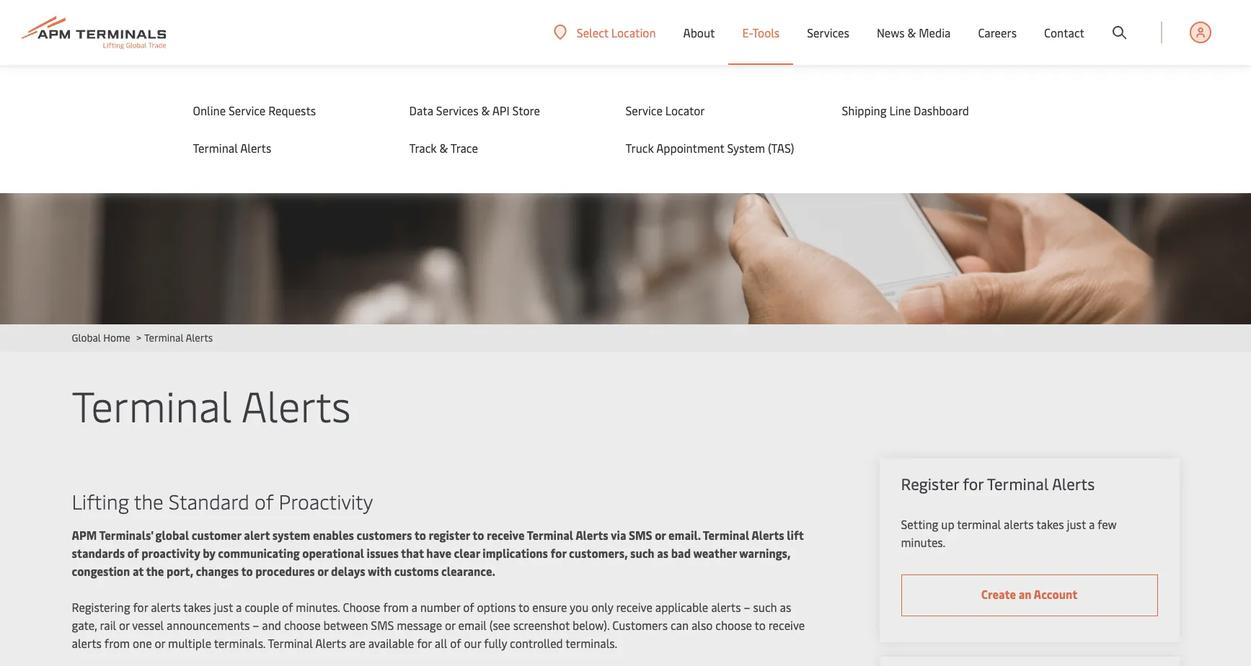 Task type: locate. For each thing, give the bounding box(es) containing it.
by
[[203, 545, 216, 561]]

– down warnings, at the right
[[744, 600, 751, 615]]

of inside 'apm terminals' global customer alert system enables customers to register to receive terminal alerts via sms or email. terminal alerts lift standards of proactivity by communicating operational issues that have clear implications for customers, such as bad weather warnings, congestion at the port, changes to procedures or delays with customs clearance.'
[[127, 545, 139, 561]]

service right online
[[229, 102, 266, 118]]

e-tools button
[[743, 0, 780, 65]]

global home > terminal alerts
[[72, 331, 213, 345]]

terminals. down below).
[[566, 636, 618, 652]]

clear
[[454, 545, 480, 561]]

for inside 'apm terminals' global customer alert system enables customers to register to receive terminal alerts via sms or email. terminal alerts lift standards of proactivity by communicating operational issues that have clear implications for customers, such as bad weather warnings, congestion at the port, changes to procedures or delays with customs clearance.'
[[551, 545, 567, 561]]

the up terminals'
[[134, 488, 164, 515]]

standards
[[72, 545, 125, 561]]

sms
[[629, 527, 653, 543], [371, 618, 394, 633]]

a
[[1089, 517, 1095, 532], [236, 600, 242, 615], [412, 600, 418, 615]]

0 vertical spatial sms
[[629, 527, 653, 543]]

1 vertical spatial receive
[[616, 600, 653, 615]]

as left "bad"
[[657, 545, 669, 561]]

e-tools
[[743, 25, 780, 40]]

about
[[684, 25, 715, 40]]

1 horizontal spatial receive
[[616, 600, 653, 615]]

services right tools
[[808, 25, 850, 40]]

terminal
[[958, 517, 1002, 532]]

1 horizontal spatial as
[[780, 600, 792, 615]]

clearance.
[[442, 564, 495, 579]]

0 vertical spatial &
[[908, 25, 917, 40]]

services right data
[[436, 102, 479, 118]]

data
[[409, 102, 434, 118]]

such down warnings, at the right
[[754, 600, 777, 615]]

select
[[577, 24, 609, 40]]

service
[[229, 102, 266, 118], [626, 102, 663, 118]]

1 horizontal spatial just
[[1068, 517, 1087, 532]]

communicating
[[218, 545, 300, 561]]

receive inside 'apm terminals' global customer alert system enables customers to register to receive terminal alerts via sms or email. terminal alerts lift standards of proactivity by communicating operational issues that have clear implications for customers, such as bad weather warnings, congestion at the port, changes to procedures or delays with customs clearance.'
[[487, 527, 525, 543]]

or left email.
[[655, 527, 666, 543]]

options
[[477, 600, 516, 615]]

0 horizontal spatial as
[[657, 545, 669, 561]]

for left "all"
[[417, 636, 432, 652]]

0 horizontal spatial minutes.
[[296, 600, 340, 615]]

a up "message"
[[412, 600, 418, 615]]

choose right also at bottom right
[[716, 618, 753, 633]]

terminal down 'global home > terminal alerts'
[[72, 377, 232, 434]]

0 horizontal spatial terminals.
[[214, 636, 266, 652]]

that
[[401, 545, 424, 561]]

service up truck
[[626, 102, 663, 118]]

2 horizontal spatial &
[[908, 25, 917, 40]]

minutes. up "between"
[[296, 600, 340, 615]]

0 horizontal spatial choose
[[284, 618, 321, 633]]

2 horizontal spatial a
[[1089, 517, 1095, 532]]

the
[[134, 488, 164, 515], [146, 564, 164, 579]]

minutes.
[[902, 535, 946, 551], [296, 600, 340, 615]]

terminals. down the announcements
[[214, 636, 266, 652]]

changes
[[196, 564, 239, 579]]

1 vertical spatial minutes.
[[296, 600, 340, 615]]

0 vertical spatial from
[[383, 600, 409, 615]]

1 vertical spatial from
[[105, 636, 130, 652]]

alerts
[[1004, 517, 1034, 532], [151, 600, 181, 615], [712, 600, 741, 615], [72, 636, 102, 652]]

0 vertical spatial such
[[631, 545, 655, 561]]

home
[[103, 331, 130, 345]]

1 horizontal spatial such
[[754, 600, 777, 615]]

0 horizontal spatial such
[[631, 545, 655, 561]]

store
[[513, 102, 540, 118]]

0 horizontal spatial services
[[436, 102, 479, 118]]

terminal alerts
[[193, 140, 272, 156], [72, 377, 351, 434]]

terminal
[[193, 140, 238, 156], [144, 331, 184, 345], [72, 377, 232, 434], [987, 473, 1049, 495], [527, 527, 574, 543], [703, 527, 750, 543], [268, 636, 313, 652]]

terminal down and
[[268, 636, 313, 652]]

from down rail
[[105, 636, 130, 652]]

1 vertical spatial the
[[146, 564, 164, 579]]

sms right via at the bottom
[[629, 527, 653, 543]]

&
[[908, 25, 917, 40], [482, 102, 490, 118], [440, 140, 448, 156]]

1 vertical spatial –
[[253, 618, 259, 633]]

couple
[[245, 600, 279, 615]]

implications
[[483, 545, 548, 561]]

dashboard
[[914, 102, 970, 118]]

0 vertical spatial –
[[744, 600, 751, 615]]

up
[[942, 517, 955, 532]]

gate,
[[72, 618, 97, 633]]

>
[[136, 331, 141, 345]]

truck appointment system (tas) link
[[626, 140, 814, 156]]

0 horizontal spatial takes
[[183, 600, 211, 615]]

or
[[655, 527, 666, 543], [318, 564, 329, 579], [119, 618, 130, 633], [445, 618, 456, 633], [155, 636, 165, 652]]

the inside 'apm terminals' global customer alert system enables customers to register to receive terminal alerts via sms or email. terminal alerts lift standards of proactivity by communicating operational issues that have clear implications for customers, such as bad weather warnings, congestion at the port, changes to procedures or delays with customs clearance.'
[[146, 564, 164, 579]]

online
[[193, 102, 226, 118]]

setting
[[902, 517, 939, 532]]

bad
[[672, 545, 691, 561]]

port,
[[167, 564, 193, 579]]

1 horizontal spatial service
[[626, 102, 663, 118]]

0 vertical spatial minutes.
[[902, 535, 946, 551]]

0 vertical spatial terminal alerts
[[193, 140, 272, 156]]

1 horizontal spatial sms
[[629, 527, 653, 543]]

1 vertical spatial as
[[780, 600, 792, 615]]

as down warnings, at the right
[[780, 600, 792, 615]]

sms inside registering for alerts takes just a couple of minutes. choose from a number of options to ensure you only receive applicable alerts – such as gate, rail or vessel announcements – and choose between sms message or email (see screenshot below). customers can also choose to receive alerts from one or multiple terminals. terminal alerts are available for all of our fully controlled terminals.
[[371, 618, 394, 633]]

such left "bad"
[[631, 545, 655, 561]]

takes up the announcements
[[183, 600, 211, 615]]

1 horizontal spatial takes
[[1037, 517, 1065, 532]]

just left few
[[1068, 517, 1087, 532]]

& inside dropdown button
[[908, 25, 917, 40]]

lifting
[[72, 488, 129, 515]]

1 vertical spatial &
[[482, 102, 490, 118]]

sms up available
[[371, 618, 394, 633]]

takes inside registering for alerts takes just a couple of minutes. choose from a number of options to ensure you only receive applicable alerts – such as gate, rail or vessel announcements – and choose between sms message or email (see screenshot below). customers can also choose to receive alerts from one or multiple terminals. terminal alerts are available for all of our fully controlled terminals.
[[183, 600, 211, 615]]

choose
[[284, 618, 321, 633], [716, 618, 753, 633]]

e-
[[743, 25, 753, 40]]

of
[[255, 488, 274, 515], [127, 545, 139, 561], [282, 600, 293, 615], [463, 600, 474, 615], [450, 636, 461, 652]]

a left few
[[1089, 517, 1095, 532]]

terminal up setting up terminal alerts takes just a few minutes.
[[987, 473, 1049, 495]]

track
[[409, 140, 437, 156]]

0 horizontal spatial a
[[236, 600, 242, 615]]

minutes. down setting
[[902, 535, 946, 551]]

apm terminals launches global customer alerts solution image
[[0, 65, 1252, 325]]

2 vertical spatial &
[[440, 140, 448, 156]]

select location
[[577, 24, 656, 40]]

terminal right > on the left of page
[[144, 331, 184, 345]]

1 horizontal spatial a
[[412, 600, 418, 615]]

1 horizontal spatial minutes.
[[902, 535, 946, 551]]

alerts right the terminal
[[1004, 517, 1034, 532]]

receive
[[487, 527, 525, 543], [616, 600, 653, 615], [769, 618, 805, 633]]

1 horizontal spatial choose
[[716, 618, 753, 633]]

0 horizontal spatial just
[[214, 600, 233, 615]]

choose right and
[[284, 618, 321, 633]]

alerts
[[240, 140, 272, 156], [186, 331, 213, 345], [241, 377, 351, 434], [1053, 473, 1095, 495], [576, 527, 609, 543], [752, 527, 785, 543], [315, 636, 347, 652]]

1 horizontal spatial terminals.
[[566, 636, 618, 652]]

to
[[415, 527, 426, 543], [473, 527, 484, 543], [241, 564, 253, 579], [519, 600, 530, 615], [755, 618, 766, 633]]

1 vertical spatial just
[[214, 600, 233, 615]]

sms inside 'apm terminals' global customer alert system enables customers to register to receive terminal alerts via sms or email. terminal alerts lift standards of proactivity by communicating operational issues that have clear implications for customers, such as bad weather warnings, congestion at the port, changes to procedures or delays with customs clearance.'
[[629, 527, 653, 543]]

0 vertical spatial services
[[808, 25, 850, 40]]

(see
[[490, 618, 511, 633]]

& left api
[[482, 102, 490, 118]]

terminal up implications
[[527, 527, 574, 543]]

all
[[435, 636, 448, 652]]

0 vertical spatial as
[[657, 545, 669, 561]]

1 horizontal spatial –
[[744, 600, 751, 615]]

global home link
[[72, 331, 130, 345]]

of up at
[[127, 545, 139, 561]]

vessel
[[132, 618, 164, 633]]

you
[[570, 600, 589, 615]]

takes left few
[[1037, 517, 1065, 532]]

alerts down gate, at the bottom of the page
[[72, 636, 102, 652]]

services
[[808, 25, 850, 40], [436, 102, 479, 118]]

2 terminals. from the left
[[566, 636, 618, 652]]

just
[[1068, 517, 1087, 532], [214, 600, 233, 615]]

operational
[[302, 545, 364, 561]]

enables
[[313, 527, 354, 543]]

1 horizontal spatial from
[[383, 600, 409, 615]]

can
[[671, 618, 689, 633]]

only
[[592, 600, 614, 615]]

alerts inside setting up terminal alerts takes just a few minutes.
[[1004, 517, 1034, 532]]

0 vertical spatial just
[[1068, 517, 1087, 532]]

to right also at bottom right
[[755, 618, 766, 633]]

1 terminals. from the left
[[214, 636, 266, 652]]

minutes. inside registering for alerts takes just a couple of minutes. choose from a number of options to ensure you only receive applicable alerts – such as gate, rail or vessel announcements – and choose between sms message or email (see screenshot below). customers can also choose to receive alerts from one or multiple terminals. terminal alerts are available for all of our fully controlled terminals.
[[296, 600, 340, 615]]

just up the announcements
[[214, 600, 233, 615]]

0 horizontal spatial &
[[440, 140, 448, 156]]

0 vertical spatial takes
[[1037, 517, 1065, 532]]

& left trace
[[440, 140, 448, 156]]

for left customers,
[[551, 545, 567, 561]]

2 vertical spatial receive
[[769, 618, 805, 633]]

terminals.
[[214, 636, 266, 652], [566, 636, 618, 652]]

services button
[[808, 0, 850, 65]]

& right news
[[908, 25, 917, 40]]

1 vertical spatial services
[[436, 102, 479, 118]]

such inside 'apm terminals' global customer alert system enables customers to register to receive terminal alerts via sms or email. terminal alerts lift standards of proactivity by communicating operational issues that have clear implications for customers, such as bad weather warnings, congestion at the port, changes to procedures or delays with customs clearance.'
[[631, 545, 655, 561]]

issues
[[367, 545, 399, 561]]

a left couple
[[236, 600, 242, 615]]

the right at
[[146, 564, 164, 579]]

– left and
[[253, 618, 259, 633]]

1 vertical spatial sms
[[371, 618, 394, 633]]

–
[[744, 600, 751, 615], [253, 618, 259, 633]]

shipping line dashboard link
[[842, 102, 1030, 118]]

0 horizontal spatial receive
[[487, 527, 525, 543]]

1 service from the left
[[229, 102, 266, 118]]

0 horizontal spatial service
[[229, 102, 266, 118]]

from up "message"
[[383, 600, 409, 615]]

to up the 'clear'
[[473, 527, 484, 543]]

1 vertical spatial such
[[754, 600, 777, 615]]

1 vertical spatial takes
[[183, 600, 211, 615]]

2 horizontal spatial receive
[[769, 618, 805, 633]]

weather
[[694, 545, 737, 561]]

standard
[[169, 488, 250, 515]]

minutes. inside setting up terminal alerts takes just a few minutes.
[[902, 535, 946, 551]]

0 vertical spatial receive
[[487, 527, 525, 543]]

from
[[383, 600, 409, 615], [105, 636, 130, 652]]

proactivity
[[279, 488, 373, 515]]

contact
[[1045, 25, 1085, 40]]

0 horizontal spatial sms
[[371, 618, 394, 633]]

to up screenshot
[[519, 600, 530, 615]]



Task type: vqa. For each thing, say whether or not it's contained in the screenshot.
340S to the top
no



Task type: describe. For each thing, give the bounding box(es) containing it.
ensure
[[533, 600, 568, 615]]

terminal inside registering for alerts takes just a couple of minutes. choose from a number of options to ensure you only receive applicable alerts – such as gate, rail or vessel announcements – and choose between sms message or email (see screenshot below). customers can also choose to receive alerts from one or multiple terminals. terminal alerts are available for all of our fully controlled terminals.
[[268, 636, 313, 652]]

careers
[[979, 25, 1017, 40]]

apm terminals' global customer alert system enables customers to register to receive terminal alerts via sms or email. terminal alerts lift standards of proactivity by communicating operational issues that have clear implications for customers, such as bad weather warnings, congestion at the port, changes to procedures or delays with customs clearance.
[[72, 527, 804, 579]]

careers button
[[979, 0, 1017, 65]]

tools
[[753, 25, 780, 40]]

registering
[[72, 600, 130, 615]]

alerts inside registering for alerts takes just a couple of minutes. choose from a number of options to ensure you only receive applicable alerts – such as gate, rail or vessel announcements – and choose between sms message or email (see screenshot below). customers can also choose to receive alerts from one or multiple terminals. terminal alerts are available for all of our fully controlled terminals.
[[315, 636, 347, 652]]

customers
[[613, 618, 668, 633]]

requests
[[269, 102, 316, 118]]

announcements
[[167, 618, 250, 633]]

global
[[156, 527, 189, 543]]

a inside setting up terminal alerts takes just a few minutes.
[[1089, 517, 1095, 532]]

registering for alerts takes just a couple of minutes. choose from a number of options to ensure you only receive applicable alerts – such as gate, rail or vessel announcements – and choose between sms message or email (see screenshot below). customers can also choose to receive alerts from one or multiple terminals. terminal alerts are available for all of our fully controlled terminals.
[[72, 600, 805, 652]]

terminal up weather on the right bottom of the page
[[703, 527, 750, 543]]

system
[[273, 527, 310, 543]]

trace
[[451, 140, 478, 156]]

location
[[612, 24, 656, 40]]

just inside setting up terminal alerts takes just a few minutes.
[[1068, 517, 1087, 532]]

register
[[902, 473, 960, 495]]

locator
[[666, 102, 705, 118]]

select location button
[[554, 24, 656, 40]]

alert
[[244, 527, 270, 543]]

shipping
[[842, 102, 887, 118]]

shipping line dashboard
[[842, 102, 970, 118]]

multiple
[[168, 636, 211, 652]]

as inside registering for alerts takes just a couple of minutes. choose from a number of options to ensure you only receive applicable alerts – such as gate, rail or vessel announcements – and choose between sms message or email (see screenshot below). customers can also choose to receive alerts from one or multiple terminals. terminal alerts are available for all of our fully controlled terminals.
[[780, 600, 792, 615]]

customs
[[395, 564, 439, 579]]

and
[[262, 618, 281, 633]]

lift
[[787, 527, 804, 543]]

have
[[427, 545, 452, 561]]

contact button
[[1045, 0, 1085, 65]]

message
[[397, 618, 442, 633]]

lifting the standard of proactivity
[[72, 488, 373, 515]]

customer
[[192, 527, 242, 543]]

setting up terminal alerts takes just a few minutes.
[[902, 517, 1117, 551]]

online service requests
[[193, 102, 316, 118]]

terminals'
[[99, 527, 153, 543]]

0 horizontal spatial –
[[253, 618, 259, 633]]

track & trace link
[[409, 140, 597, 156]]

below).
[[573, 618, 610, 633]]

register
[[429, 527, 470, 543]]

choose
[[343, 600, 381, 615]]

such inside registering for alerts takes just a couple of minutes. choose from a number of options to ensure you only receive applicable alerts – such as gate, rail or vessel announcements – and choose between sms message or email (see screenshot below). customers can also choose to receive alerts from one or multiple terminals. terminal alerts are available for all of our fully controlled terminals.
[[754, 600, 777, 615]]

for up the terminal
[[963, 473, 984, 495]]

news
[[877, 25, 905, 40]]

as inside 'apm terminals' global customer alert system enables customers to register to receive terminal alerts via sms or email. terminal alerts lift standards of proactivity by communicating operational issues that have clear implications for customers, such as bad weather warnings, congestion at the port, changes to procedures or delays with customs clearance.'
[[657, 545, 669, 561]]

1 choose from the left
[[284, 618, 321, 633]]

line
[[890, 102, 911, 118]]

rail
[[100, 618, 116, 633]]

of up 'email'
[[463, 600, 474, 615]]

online service requests link
[[193, 102, 381, 118]]

procedures
[[256, 564, 315, 579]]

0 horizontal spatial from
[[105, 636, 130, 652]]

with
[[368, 564, 392, 579]]

at
[[133, 564, 144, 579]]

warnings,
[[740, 545, 791, 561]]

news & media button
[[877, 0, 951, 65]]

minutes. for takes
[[296, 600, 340, 615]]

of right "all"
[[450, 636, 461, 652]]

customers,
[[569, 545, 628, 561]]

available
[[369, 636, 414, 652]]

api
[[493, 102, 510, 118]]

truck
[[626, 140, 654, 156]]

apm
[[72, 527, 97, 543]]

just inside registering for alerts takes just a couple of minutes. choose from a number of options to ensure you only receive applicable alerts – such as gate, rail or vessel announcements – and choose between sms message or email (see screenshot below). customers can also choose to receive alerts from one or multiple terminals. terminal alerts are available for all of our fully controlled terminals.
[[214, 600, 233, 615]]

congestion
[[72, 564, 130, 579]]

applicable
[[656, 600, 709, 615]]

1 vertical spatial terminal alerts
[[72, 377, 351, 434]]

service locator
[[626, 102, 705, 118]]

(tas)
[[768, 140, 795, 156]]

to up that
[[415, 527, 426, 543]]

of up alert
[[255, 488, 274, 515]]

2 service from the left
[[626, 102, 663, 118]]

2 choose from the left
[[716, 618, 753, 633]]

customers
[[357, 527, 412, 543]]

to down communicating
[[241, 564, 253, 579]]

our
[[464, 636, 481, 652]]

0 vertical spatial the
[[134, 488, 164, 515]]

minutes. for alerts
[[902, 535, 946, 551]]

system
[[728, 140, 766, 156]]

email
[[459, 618, 487, 633]]

controlled
[[510, 636, 563, 652]]

alerts up vessel
[[151, 600, 181, 615]]

fully
[[484, 636, 507, 652]]

also
[[692, 618, 713, 633]]

data services & api store link
[[409, 102, 597, 118]]

for up vessel
[[133, 600, 148, 615]]

or up "all"
[[445, 618, 456, 633]]

media
[[919, 25, 951, 40]]

or down operational
[[318, 564, 329, 579]]

takes inside setting up terminal alerts takes just a few minutes.
[[1037, 517, 1065, 532]]

global
[[72, 331, 101, 345]]

between
[[324, 618, 368, 633]]

service locator link
[[626, 102, 814, 118]]

or right the one
[[155, 636, 165, 652]]

terminal down online
[[193, 140, 238, 156]]

email.
[[669, 527, 701, 543]]

or right rail
[[119, 618, 130, 633]]

1 horizontal spatial services
[[808, 25, 850, 40]]

& for trace
[[440, 140, 448, 156]]

alerts up also at bottom right
[[712, 600, 741, 615]]

delays
[[331, 564, 366, 579]]

1 horizontal spatial &
[[482, 102, 490, 118]]

appointment
[[657, 140, 725, 156]]

truck appointment system (tas)
[[626, 140, 795, 156]]

track & trace
[[409, 140, 478, 156]]

of right couple
[[282, 600, 293, 615]]

& for media
[[908, 25, 917, 40]]



